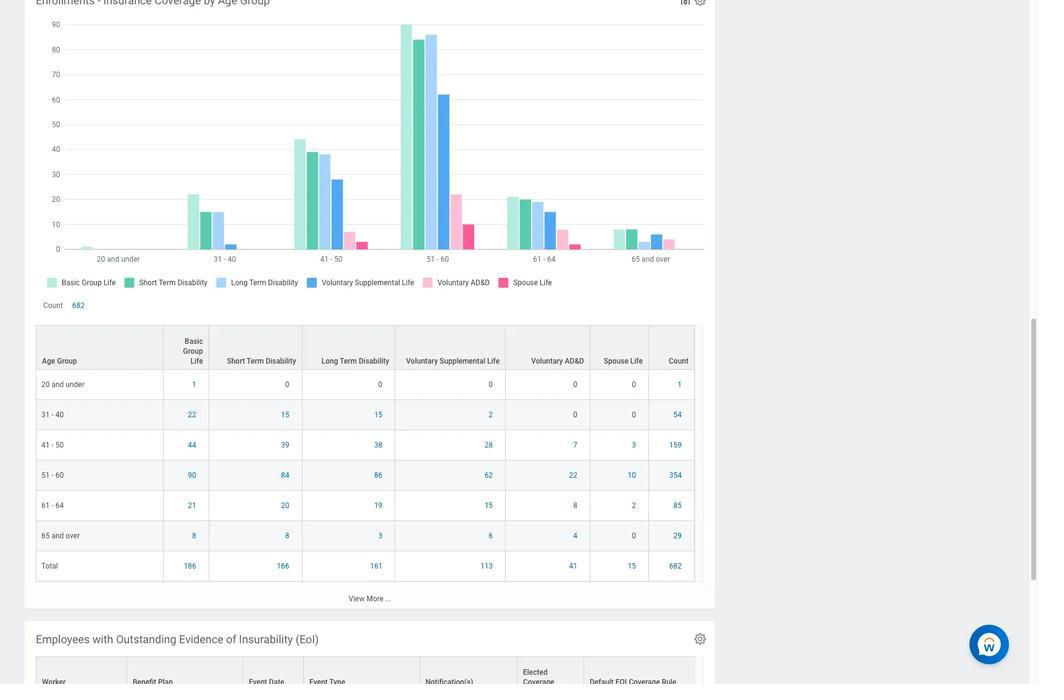 Task type: describe. For each thing, give the bounding box(es) containing it.
voluntary ad&d button
[[506, 326, 590, 369]]

row containing 41 - 50
[[36, 431, 695, 461]]

44
[[188, 441, 196, 450]]

15 for 15 button right of 41 button
[[628, 562, 636, 571]]

1 horizontal spatial 2 button
[[632, 501, 638, 511]]

0 button down spouse life
[[632, 380, 638, 390]]

voluntary ad&d
[[531, 357, 584, 366]]

1 column header from the left
[[36, 656, 127, 684]]

2 1 button from the left
[[678, 380, 684, 390]]

coverage
[[523, 678, 554, 684]]

29
[[673, 532, 682, 540]]

354 button
[[669, 471, 684, 481]]

19 button
[[374, 501, 384, 511]]

41 for 41
[[569, 562, 577, 571]]

186
[[184, 562, 196, 571]]

10
[[628, 471, 636, 480]]

0 for 0 "button" on top of 7
[[573, 411, 577, 419]]

161 button
[[370, 561, 384, 571]]

38
[[374, 441, 382, 450]]

2 for leftmost the 2 button
[[489, 411, 493, 419]]

age group button
[[36, 326, 163, 369]]

20 for 20 and under
[[41, 381, 50, 389]]

view
[[349, 595, 365, 603]]

insurability
[[239, 633, 293, 646]]

682 for leftmost 682 button
[[72, 301, 85, 310]]

0 vertical spatial 3 button
[[632, 440, 638, 450]]

0 horizontal spatial 2 button
[[489, 410, 495, 420]]

20 and under
[[41, 381, 84, 389]]

20 and under element
[[41, 378, 84, 389]]

row containing 20 and under
[[36, 370, 695, 400]]

0 for 0 "button" below spouse life
[[632, 381, 636, 389]]

- for 51
[[52, 471, 54, 480]]

count inside popup button
[[669, 357, 689, 366]]

15 button right 41 button
[[628, 561, 638, 571]]

86 button
[[374, 471, 384, 481]]

short term disability button
[[209, 326, 302, 369]]

85 button
[[673, 501, 684, 511]]

view more ... link
[[25, 589, 715, 609]]

1 1 from the left
[[192, 381, 196, 389]]

6
[[489, 532, 493, 540]]

51
[[41, 471, 50, 480]]

6 button
[[489, 531, 495, 541]]

elected coverage
[[523, 668, 554, 684]]

more
[[366, 595, 383, 603]]

elected coverage button
[[517, 657, 584, 684]]

under
[[66, 381, 84, 389]]

4 button
[[573, 531, 579, 541]]

row containing 31 - 40
[[36, 400, 695, 431]]

short term disability
[[227, 357, 296, 366]]

15 for 15 button on top of the 38
[[374, 411, 382, 419]]

disability for short term disability
[[266, 357, 296, 366]]

29 button
[[673, 531, 684, 541]]

long
[[322, 357, 338, 366]]

3 life from the left
[[630, 357, 643, 366]]

configure enrollments - insurance coverage by age group image
[[693, 0, 707, 7]]

long term disability button
[[302, 326, 395, 369]]

evidence
[[179, 633, 223, 646]]

basic group life button
[[163, 326, 209, 369]]

10 button
[[628, 471, 638, 481]]

life for voluntary supplemental life
[[487, 357, 500, 366]]

84 button
[[281, 471, 291, 481]]

50
[[55, 441, 64, 450]]

voluntary for voluntary supplemental life
[[406, 357, 438, 366]]

1 1 button from the left
[[192, 380, 198, 390]]

159
[[669, 441, 682, 450]]

51 - 60 element
[[41, 469, 64, 480]]

1 vertical spatial 22 button
[[569, 471, 579, 481]]

configure employees with outstanding evidence of insurability (eoi) image
[[693, 632, 707, 646]]

0 for 0 "button" below the 'ad&d'
[[573, 381, 577, 389]]

0 button left 54
[[632, 410, 638, 420]]

0 horizontal spatial 22 button
[[188, 410, 198, 420]]

elected coverage row
[[36, 656, 891, 684]]

7 button
[[573, 440, 579, 450]]

15 button up 6
[[485, 501, 495, 511]]

with
[[93, 633, 113, 646]]

0 for 0 "button" below "long term disability" in the left of the page
[[378, 381, 382, 389]]

0 button down short term disability
[[285, 380, 291, 390]]

65 and over element
[[41, 529, 80, 540]]

row containing 51 - 60
[[36, 461, 695, 491]]

113 button
[[480, 561, 495, 571]]

3 for top "3" button
[[632, 441, 636, 450]]

39
[[281, 441, 289, 450]]

ad&d
[[565, 357, 584, 366]]

of
[[226, 633, 236, 646]]

354
[[669, 471, 682, 480]]

employees with outstanding evidence of insurability (eoi)
[[36, 633, 319, 646]]

15 for 15 button above 6
[[485, 502, 493, 510]]

(eoi)
[[296, 633, 319, 646]]

elected
[[523, 668, 548, 677]]

186 button
[[184, 561, 198, 571]]

1 vertical spatial 22
[[569, 471, 577, 480]]

54
[[673, 411, 682, 419]]

682 for right 682 button
[[669, 562, 682, 571]]

1 horizontal spatial 8
[[285, 532, 289, 540]]

19
[[374, 502, 382, 510]]

41 button
[[569, 561, 579, 571]]

over
[[66, 532, 80, 540]]

0 horizontal spatial 8 button
[[192, 531, 198, 541]]

62 button
[[485, 471, 495, 481]]

supplemental
[[440, 357, 485, 366]]

84
[[281, 471, 289, 480]]

total
[[41, 562, 58, 571]]

41 - 50
[[41, 441, 64, 450]]

166
[[277, 562, 289, 571]]

90 button
[[188, 471, 198, 481]]

159 button
[[669, 440, 684, 450]]

...
[[385, 595, 391, 603]]



Task type: locate. For each thing, give the bounding box(es) containing it.
1 horizontal spatial 22
[[569, 471, 577, 480]]

1 life from the left
[[191, 357, 203, 366]]

1 vertical spatial 3 button
[[378, 531, 384, 541]]

22
[[188, 411, 196, 419], [569, 471, 577, 480]]

0 horizontal spatial 3 button
[[378, 531, 384, 541]]

1 vertical spatial 20
[[281, 502, 289, 510]]

1 vertical spatial count
[[669, 357, 689, 366]]

row containing total
[[36, 552, 695, 582]]

15 button up the 39
[[281, 410, 291, 420]]

64
[[55, 502, 64, 510]]

2 - from the top
[[52, 441, 54, 450]]

row
[[36, 326, 695, 370], [36, 370, 695, 400], [36, 400, 695, 431], [36, 431, 695, 461], [36, 461, 695, 491], [36, 491, 695, 521], [36, 521, 695, 552], [36, 552, 695, 582]]

group inside the basic group life popup button
[[183, 347, 203, 356]]

row containing 65 and over
[[36, 521, 695, 552]]

spouse life button
[[590, 326, 648, 369]]

- right 51
[[52, 471, 54, 480]]

113
[[480, 562, 493, 571]]

0 down the 'ad&d'
[[573, 381, 577, 389]]

0 button up 7
[[573, 410, 579, 420]]

85
[[673, 502, 682, 510]]

8 down 21 button at the left
[[192, 532, 196, 540]]

3 up 10 button
[[632, 441, 636, 450]]

3 for "3" button to the bottom
[[378, 532, 382, 540]]

161
[[370, 562, 382, 571]]

8 button up "4"
[[573, 501, 579, 511]]

0 vertical spatial 3
[[632, 441, 636, 450]]

age group
[[42, 357, 77, 366]]

- for 41
[[52, 441, 54, 450]]

41 - 50 element
[[41, 439, 64, 450]]

term for short
[[247, 357, 264, 366]]

row containing basic group life
[[36, 326, 695, 370]]

20 down 84 button
[[281, 502, 289, 510]]

1 horizontal spatial 2
[[632, 502, 636, 510]]

basic
[[185, 337, 203, 346]]

0 horizontal spatial voluntary
[[406, 357, 438, 366]]

life inside basic group life
[[191, 357, 203, 366]]

2 button
[[489, 410, 495, 420], [632, 501, 638, 511]]

20 for 20
[[281, 502, 289, 510]]

0 vertical spatial 2
[[489, 411, 493, 419]]

0 horizontal spatial 1
[[192, 381, 196, 389]]

0 vertical spatial 20
[[41, 381, 50, 389]]

54 button
[[673, 410, 684, 420]]

8 up "4"
[[573, 502, 577, 510]]

count up age
[[43, 301, 63, 310]]

group right age
[[57, 357, 77, 366]]

20 inside button
[[281, 502, 289, 510]]

1 vertical spatial 2
[[632, 502, 636, 510]]

spouse life
[[604, 357, 643, 366]]

41 left 50
[[41, 441, 50, 450]]

group for basic
[[183, 347, 203, 356]]

employees with outstanding evidence of insurability (eoi) element
[[25, 621, 891, 684]]

0 button
[[285, 380, 291, 390], [378, 380, 384, 390], [489, 380, 495, 390], [573, 380, 579, 390], [632, 380, 638, 390], [573, 410, 579, 420], [632, 410, 638, 420], [632, 531, 638, 541]]

0 vertical spatial group
[[183, 347, 203, 356]]

employees
[[36, 633, 90, 646]]

outstanding
[[116, 633, 176, 646]]

682 button up age group popup button on the left of page
[[72, 301, 86, 311]]

1 vertical spatial 3
[[378, 532, 382, 540]]

8 row from the top
[[36, 552, 695, 582]]

0 left 54
[[632, 411, 636, 419]]

39 button
[[281, 440, 291, 450]]

0 for 0 "button" underneath short term disability
[[285, 381, 289, 389]]

1 horizontal spatial 3 button
[[632, 440, 638, 450]]

life down basic at left
[[191, 357, 203, 366]]

term for long
[[340, 357, 357, 366]]

6 row from the top
[[36, 491, 695, 521]]

7
[[573, 441, 577, 450]]

15 up the 38
[[374, 411, 382, 419]]

disability for long term disability
[[359, 357, 389, 366]]

3 button
[[632, 440, 638, 450], [378, 531, 384, 541]]

8 button
[[573, 501, 579, 511], [192, 531, 198, 541], [285, 531, 291, 541]]

life for basic group life
[[191, 357, 203, 366]]

2 life from the left
[[487, 357, 500, 366]]

0 vertical spatial 41
[[41, 441, 50, 450]]

22 button
[[188, 410, 198, 420], [569, 471, 579, 481]]

8 down 20 button
[[285, 532, 289, 540]]

0 up 7
[[573, 411, 577, 419]]

3 - from the top
[[52, 471, 54, 480]]

count button
[[649, 326, 694, 369]]

0 button down the 'ad&d'
[[573, 380, 579, 390]]

2 button down 10 button
[[632, 501, 638, 511]]

0 horizontal spatial 20
[[41, 381, 50, 389]]

total element
[[41, 560, 58, 571]]

1 horizontal spatial 682 button
[[669, 561, 684, 571]]

view more ...
[[349, 595, 391, 603]]

2 button up 28 button
[[489, 410, 495, 420]]

0 down "long term disability" in the left of the page
[[378, 381, 382, 389]]

2 horizontal spatial life
[[630, 357, 643, 366]]

1 horizontal spatial 41
[[569, 562, 577, 571]]

15 right 41 button
[[628, 562, 636, 571]]

1
[[192, 381, 196, 389], [678, 381, 682, 389]]

0 horizontal spatial 682
[[72, 301, 85, 310]]

22 up 44
[[188, 411, 196, 419]]

0 horizontal spatial 41
[[41, 441, 50, 450]]

0 vertical spatial and
[[52, 381, 64, 389]]

2 and from the top
[[52, 532, 64, 540]]

- for 31
[[52, 411, 54, 419]]

0 button left "29"
[[632, 531, 638, 541]]

41 inside 41 button
[[569, 562, 577, 571]]

-
[[52, 411, 54, 419], [52, 441, 54, 450], [52, 471, 54, 480], [52, 502, 54, 510]]

age
[[42, 357, 55, 366]]

0 vertical spatial 22
[[188, 411, 196, 419]]

2 row from the top
[[36, 370, 695, 400]]

long term disability
[[322, 357, 389, 366]]

1 vertical spatial 682
[[669, 562, 682, 571]]

0 vertical spatial count
[[43, 301, 63, 310]]

2 for the rightmost the 2 button
[[632, 502, 636, 510]]

column header
[[36, 656, 127, 684], [127, 656, 243, 684], [243, 656, 304, 684], [304, 656, 420, 684], [420, 656, 517, 684]]

1 horizontal spatial count
[[669, 357, 689, 366]]

0 horizontal spatial disability
[[266, 357, 296, 366]]

group inside age group popup button
[[57, 357, 77, 366]]

2 1 from the left
[[678, 381, 682, 389]]

1 horizontal spatial life
[[487, 357, 500, 366]]

1 horizontal spatial disability
[[359, 357, 389, 366]]

1 up 54 button
[[678, 381, 682, 389]]

1 vertical spatial and
[[52, 532, 64, 540]]

2 column header from the left
[[127, 656, 243, 684]]

term right long
[[340, 357, 357, 366]]

15
[[281, 411, 289, 419], [374, 411, 382, 419], [485, 502, 493, 510], [628, 562, 636, 571]]

1 vertical spatial 2 button
[[632, 501, 638, 511]]

5 column header from the left
[[420, 656, 517, 684]]

0 button down the voluntary supplemental life
[[489, 380, 495, 390]]

62
[[485, 471, 493, 480]]

61 - 64 element
[[41, 499, 64, 510]]

- inside '41 - 50' element
[[52, 441, 54, 450]]

1 horizontal spatial voluntary
[[531, 357, 563, 366]]

1 - from the top
[[52, 411, 54, 419]]

voluntary supplemental life button
[[395, 326, 505, 369]]

22 button up 44
[[188, 410, 198, 420]]

51 - 60
[[41, 471, 64, 480]]

4 - from the top
[[52, 502, 54, 510]]

1 down basic group life
[[192, 381, 196, 389]]

- inside 31 - 40 element
[[52, 411, 54, 419]]

4 row from the top
[[36, 431, 695, 461]]

and right 65 at the bottom of the page
[[52, 532, 64, 540]]

28
[[485, 441, 493, 450]]

group for age
[[57, 357, 77, 366]]

1 vertical spatial 41
[[569, 562, 577, 571]]

0 horizontal spatial 8
[[192, 532, 196, 540]]

0 vertical spatial 682 button
[[72, 301, 86, 311]]

22 button down 7
[[569, 471, 579, 481]]

682 up age group popup button on the left of page
[[72, 301, 85, 310]]

44 button
[[188, 440, 198, 450]]

- left 50
[[52, 441, 54, 450]]

0 horizontal spatial count
[[43, 301, 63, 310]]

life right spouse
[[630, 357, 643, 366]]

0 vertical spatial 22 button
[[188, 410, 198, 420]]

voluntary left supplemental
[[406, 357, 438, 366]]

682 down "29"
[[669, 562, 682, 571]]

65 and over
[[41, 532, 80, 540]]

count up 54
[[669, 357, 689, 366]]

31 - 40
[[41, 411, 64, 419]]

and
[[52, 381, 64, 389], [52, 532, 64, 540]]

2 horizontal spatial 8 button
[[573, 501, 579, 511]]

enrollments - insurance coverage by age group element
[[25, 0, 715, 609]]

28 button
[[485, 440, 495, 450]]

spouse
[[604, 357, 629, 366]]

21
[[188, 502, 196, 510]]

group down basic at left
[[183, 347, 203, 356]]

and left under
[[52, 381, 64, 389]]

86
[[374, 471, 382, 480]]

2
[[489, 411, 493, 419], [632, 502, 636, 510]]

0 for 0 "button" to the left of 54
[[632, 411, 636, 419]]

1 horizontal spatial 682
[[669, 562, 682, 571]]

3
[[632, 441, 636, 450], [378, 532, 382, 540]]

3 button down 19 button on the left bottom of the page
[[378, 531, 384, 541]]

1 horizontal spatial 1 button
[[678, 380, 684, 390]]

basic group life
[[183, 337, 203, 366]]

7 row from the top
[[36, 521, 695, 552]]

life right supplemental
[[487, 357, 500, 366]]

22 down 7
[[569, 471, 577, 480]]

1 vertical spatial group
[[57, 357, 77, 366]]

1 disability from the left
[[266, 357, 296, 366]]

15 up the 39
[[281, 411, 289, 419]]

0 horizontal spatial 2
[[489, 411, 493, 419]]

1 term from the left
[[247, 357, 264, 366]]

166 button
[[277, 561, 291, 571]]

disability right long
[[359, 357, 389, 366]]

1 horizontal spatial 1
[[678, 381, 682, 389]]

term right short
[[247, 357, 264, 366]]

3 down 19 button on the left bottom of the page
[[378, 532, 382, 540]]

41
[[41, 441, 50, 450], [569, 562, 577, 571]]

1 row from the top
[[36, 326, 695, 370]]

0 vertical spatial 682
[[72, 301, 85, 310]]

31 - 40 element
[[41, 408, 64, 419]]

0 down short term disability
[[285, 381, 289, 389]]

2 up 28 button
[[489, 411, 493, 419]]

- right 61
[[52, 502, 54, 510]]

15 button up the 38
[[374, 410, 384, 420]]

and for 65
[[52, 532, 64, 540]]

20 button
[[281, 501, 291, 511]]

disability right short
[[266, 357, 296, 366]]

8 button down 21 button at the left
[[192, 531, 198, 541]]

0 for 0 "button" underneath the voluntary supplemental life
[[489, 381, 493, 389]]

0 horizontal spatial 1 button
[[192, 380, 198, 390]]

15 for 15 button above the 39
[[281, 411, 289, 419]]

41 down "4"
[[569, 562, 577, 571]]

4
[[573, 532, 577, 540]]

1 horizontal spatial 3
[[632, 441, 636, 450]]

2 disability from the left
[[359, 357, 389, 366]]

2 horizontal spatial 8
[[573, 502, 577, 510]]

41 for 41 - 50
[[41, 441, 50, 450]]

1 horizontal spatial term
[[340, 357, 357, 366]]

elected coverage column header
[[517, 656, 584, 684]]

0 horizontal spatial life
[[191, 357, 203, 366]]

0 horizontal spatial group
[[57, 357, 77, 366]]

group
[[183, 347, 203, 356], [57, 357, 77, 366]]

38 button
[[374, 440, 384, 450]]

0 down spouse life
[[632, 381, 636, 389]]

2 down 10 button
[[632, 502, 636, 510]]

1 vertical spatial 682 button
[[669, 561, 684, 571]]

3 column header from the left
[[243, 656, 304, 684]]

1 voluntary from the left
[[406, 357, 438, 366]]

1 and from the top
[[52, 381, 64, 389]]

8 button down 20 button
[[285, 531, 291, 541]]

65
[[41, 532, 50, 540]]

voluntary
[[406, 357, 438, 366], [531, 357, 563, 366]]

voluntary supplemental life
[[406, 357, 500, 366]]

682 button down "29"
[[669, 561, 684, 571]]

60
[[55, 471, 64, 480]]

40
[[55, 411, 64, 419]]

0 horizontal spatial 3
[[378, 532, 382, 540]]

0 horizontal spatial term
[[247, 357, 264, 366]]

2 term from the left
[[340, 357, 357, 366]]

4 column header from the left
[[304, 656, 420, 684]]

3 button up 10 button
[[632, 440, 638, 450]]

0 left "29"
[[632, 532, 636, 540]]

0 horizontal spatial 22
[[188, 411, 196, 419]]

1 button up 54 button
[[678, 380, 684, 390]]

voluntary for voluntary ad&d
[[531, 357, 563, 366]]

voluntary left the 'ad&d'
[[531, 357, 563, 366]]

1 horizontal spatial 8 button
[[285, 531, 291, 541]]

- right the 31
[[52, 411, 54, 419]]

20 down age
[[41, 381, 50, 389]]

8
[[573, 502, 577, 510], [192, 532, 196, 540], [285, 532, 289, 540]]

2 voluntary from the left
[[531, 357, 563, 366]]

1 horizontal spatial group
[[183, 347, 203, 356]]

5 row from the top
[[36, 461, 695, 491]]

0 down the voluntary supplemental life
[[489, 381, 493, 389]]

- for 61
[[52, 502, 54, 510]]

3 row from the top
[[36, 400, 695, 431]]

1 horizontal spatial 22 button
[[569, 471, 579, 481]]

0 for 0 "button" on the left of "29"
[[632, 532, 636, 540]]

0 horizontal spatial 682 button
[[72, 301, 86, 311]]

- inside 61 - 64 element
[[52, 502, 54, 510]]

- inside '51 - 60' element
[[52, 471, 54, 480]]

15 button
[[281, 410, 291, 420], [374, 410, 384, 420], [485, 501, 495, 511], [628, 561, 638, 571]]

and for 20
[[52, 381, 64, 389]]

682 button
[[72, 301, 86, 311], [669, 561, 684, 571]]

90
[[188, 471, 196, 480]]

61 - 64
[[41, 502, 64, 510]]

15 down 62 button
[[485, 502, 493, 510]]

31
[[41, 411, 50, 419]]

41 inside '41 - 50' element
[[41, 441, 50, 450]]

21 button
[[188, 501, 198, 511]]

1 button down basic group life
[[192, 380, 198, 390]]

0 button down "long term disability" in the left of the page
[[378, 380, 384, 390]]

short
[[227, 357, 245, 366]]

row containing 61 - 64
[[36, 491, 695, 521]]

0 vertical spatial 2 button
[[489, 410, 495, 420]]

1 horizontal spatial 20
[[281, 502, 289, 510]]



Task type: vqa. For each thing, say whether or not it's contained in the screenshot.
leftmost 1 button
yes



